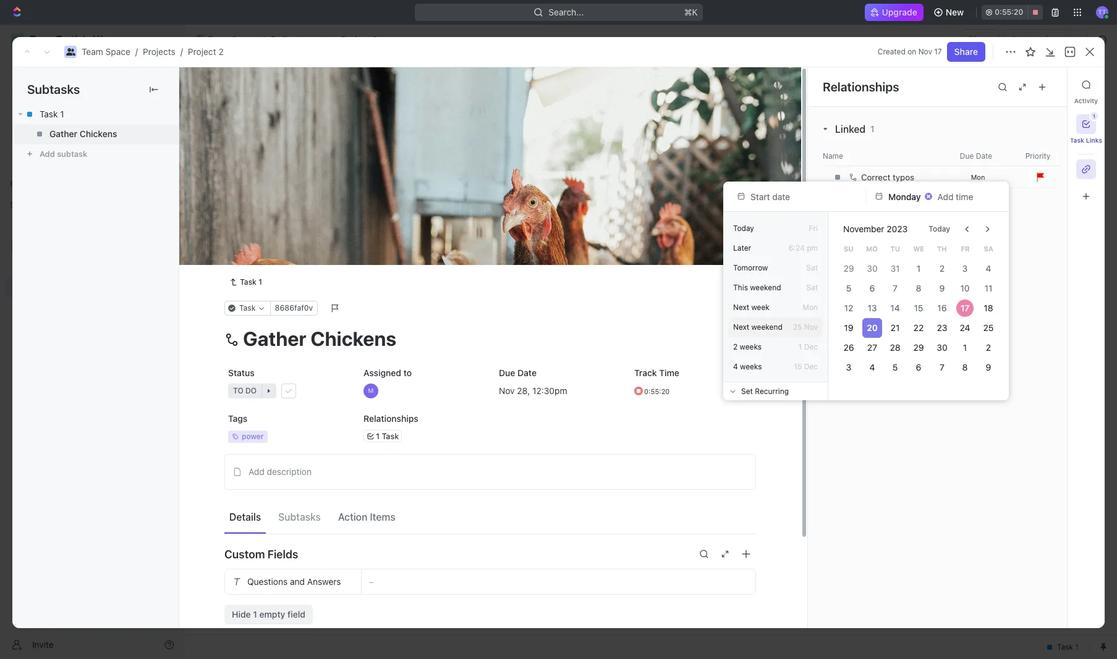 Task type: vqa. For each thing, say whether or not it's contained in the screenshot.


Task type: describe. For each thing, give the bounding box(es) containing it.
1 horizontal spatial add task button
[[317, 172, 370, 187]]

weekend for next weekend
[[751, 322, 782, 332]]

sidebar navigation
[[0, 25, 185, 660]]

inbox
[[30, 85, 51, 96]]

created
[[878, 47, 906, 56]]

action items button
[[333, 506, 400, 528]]

task sidebar content section
[[807, 67, 1117, 629]]

custom fields button
[[224, 540, 756, 569]]

mo
[[866, 244, 878, 252]]

8686faf0v
[[275, 304, 313, 313]]

2 horizontal spatial add task button
[[1020, 75, 1073, 95]]

0 vertical spatial project 2
[[341, 34, 378, 45]]

0 vertical spatial subtasks
[[27, 82, 80, 96]]

1 task
[[376, 431, 399, 441]]

gantt
[[420, 114, 443, 125]]

2 vertical spatial project
[[215, 74, 270, 94]]

1 horizontal spatial task 1 link
[[224, 275, 267, 290]]

0 vertical spatial 3
[[963, 263, 968, 274]]

dec for 15 dec
[[804, 362, 818, 371]]

tu
[[891, 244, 900, 252]]

sat for this weekend
[[806, 283, 818, 292]]

1 horizontal spatial 6
[[916, 362, 921, 372]]

1 horizontal spatial add task
[[332, 174, 365, 184]]

home
[[30, 64, 53, 75]]

1 button for 2
[[278, 236, 295, 248]]

0 horizontal spatial projects link
[[143, 46, 175, 57]]

0 vertical spatial task 1 link
[[12, 104, 179, 124]]

1 inside linked 1
[[870, 124, 874, 134]]

0 vertical spatial 30
[[867, 263, 877, 274]]

team space
[[208, 34, 256, 45]]

1 vertical spatial projects
[[143, 46, 175, 57]]

created on nov 17
[[878, 47, 942, 56]]

1 horizontal spatial projects link
[[267, 32, 318, 47]]

dashboards
[[30, 127, 78, 138]]

assignees
[[515, 145, 552, 154]]

hide 1 empty field
[[232, 610, 305, 620]]

0 horizontal spatial 5
[[846, 283, 851, 293]]

12
[[844, 303, 853, 313]]

details button
[[224, 506, 266, 528]]

0:55:20
[[995, 7, 1023, 17]]

details
[[229, 512, 261, 523]]

assignees button
[[500, 142, 557, 157]]

add down calendar link
[[332, 174, 346, 184]]

today button
[[921, 219, 958, 239]]

14
[[891, 303, 900, 313]]

linked 1
[[835, 124, 874, 135]]

calendar
[[315, 114, 352, 125]]

25 for 25 nov
[[793, 322, 802, 332]]

1 inside custom fields element
[[253, 610, 257, 620]]

list link
[[275, 111, 293, 128]]

Due date text field
[[888, 191, 921, 202]]

1 vertical spatial 30
[[937, 342, 947, 353]]

weeks for 4 weeks
[[740, 362, 762, 371]]

docs link
[[5, 102, 179, 122]]

search...
[[548, 7, 584, 17]]

su
[[844, 244, 854, 252]]

next for next weekend
[[733, 322, 749, 332]]

1 horizontal spatial project 2 link
[[326, 32, 381, 47]]

gantt link
[[417, 111, 443, 128]]

weekend for this weekend
[[750, 283, 781, 292]]

november 2023
[[843, 223, 908, 234]]

1 inside task sidebar navigation tab list
[[1093, 113, 1095, 119]]

this
[[733, 283, 748, 292]]

favorites button
[[5, 177, 47, 192]]

dashboards link
[[5, 123, 179, 143]]

this weekend
[[733, 283, 781, 292]]

track
[[634, 368, 657, 378]]

subtasks inside button
[[278, 512, 321, 523]]

action
[[338, 512, 367, 523]]

gather chickens link
[[12, 124, 179, 144]]

november
[[843, 223, 884, 234]]

Edit task name text field
[[224, 327, 756, 351]]

0 horizontal spatial 4
[[733, 362, 738, 371]]

custom fields element
[[224, 569, 756, 625]]

correct typos
[[861, 172, 914, 182]]

home link
[[5, 60, 179, 80]]

0 horizontal spatial 6
[[869, 283, 875, 293]]

spaces
[[10, 200, 36, 210]]

typos
[[893, 172, 914, 182]]

1 vertical spatial mon
[[803, 303, 818, 312]]

0 vertical spatial task 1
[[40, 109, 64, 119]]

project inside "link"
[[341, 34, 370, 45]]

gather chickens
[[49, 129, 117, 139]]

2 vertical spatial task 1
[[240, 278, 262, 287]]

11
[[985, 283, 993, 293]]

hide for hide
[[642, 145, 658, 154]]

0 horizontal spatial project 2 link
[[188, 46, 224, 57]]

4 weeks
[[733, 362, 762, 371]]

due
[[499, 368, 515, 378]]

relationships inside task sidebar content section
[[823, 79, 899, 94]]

new button
[[928, 2, 971, 22]]

do
[[242, 292, 253, 302]]

subtasks button
[[273, 506, 326, 528]]

fr
[[961, 244, 970, 252]]

1 vertical spatial share
[[954, 46, 978, 57]]

2 horizontal spatial 4
[[986, 263, 991, 274]]

31
[[891, 263, 900, 274]]

assigned
[[363, 368, 401, 378]]

0 horizontal spatial 29
[[843, 263, 854, 274]]

task 2
[[249, 236, 275, 247]]

set
[[741, 386, 753, 396]]

to do
[[229, 292, 253, 302]]

th
[[937, 244, 947, 252]]

13
[[867, 303, 877, 313]]

1 horizontal spatial 5
[[893, 362, 898, 372]]

8686faf0v button
[[270, 301, 318, 316]]

23
[[937, 322, 947, 333]]

10
[[961, 283, 970, 293]]

0
[[892, 247, 897, 258]]

1 vertical spatial task 1
[[249, 215, 274, 225]]

27
[[867, 342, 877, 353]]

tree inside sidebar navigation
[[5, 215, 179, 382]]

task inside tab list
[[1070, 137, 1084, 144]]

space for team space
[[232, 34, 256, 45]]

1 button for 1
[[277, 214, 294, 226]]

tags
[[228, 414, 247, 424]]

next week
[[733, 303, 770, 312]]

track time
[[634, 368, 679, 378]]

fields
[[268, 548, 298, 561]]

0:55:20 button
[[982, 5, 1043, 20]]

add inside button
[[249, 467, 264, 477]]

6:24 pm
[[789, 243, 818, 253]]

mon button
[[947, 173, 1009, 181]]

on
[[908, 47, 916, 56]]

board
[[231, 114, 255, 125]]

table
[[375, 114, 397, 125]]

hide for hide 1 empty field
[[232, 610, 251, 620]]

1 button inside task sidebar navigation tab list
[[1076, 113, 1098, 134]]

next for next week
[[733, 303, 749, 312]]

sat for tomorrow
[[806, 263, 818, 272]]

15 for 15 dec
[[794, 362, 802, 371]]

items
[[370, 512, 395, 523]]

automations
[[1011, 34, 1063, 45]]

1 horizontal spatial 17
[[961, 303, 970, 313]]

time
[[659, 368, 679, 378]]

add down automations button
[[1028, 79, 1044, 90]]



Task type: locate. For each thing, give the bounding box(es) containing it.
1 button
[[1076, 113, 1098, 134], [277, 214, 294, 226], [278, 236, 295, 248]]

add task for rightmost add task button
[[1028, 79, 1065, 90]]

0 horizontal spatial subtasks
[[27, 82, 80, 96]]

4 down 27
[[869, 362, 875, 372]]

weeks
[[740, 342, 762, 351], [740, 362, 762, 371]]

due date
[[499, 368, 537, 378]]

1 horizontal spatial today
[[929, 224, 950, 233]]

0 horizontal spatial task 1 link
[[12, 104, 179, 124]]

assigned to
[[363, 368, 412, 378]]

0 horizontal spatial projects
[[143, 46, 175, 57]]

add task down task 2
[[249, 258, 286, 268]]

description
[[267, 467, 312, 477]]

1 horizontal spatial 7
[[940, 362, 944, 372]]

1 horizontal spatial space
[[232, 34, 256, 45]]

0 vertical spatial 8
[[916, 283, 921, 293]]

add task
[[1028, 79, 1065, 90], [332, 174, 365, 184], [249, 258, 286, 268]]

share down new
[[954, 46, 978, 57]]

weeks for 2 weeks
[[740, 342, 762, 351]]

0 horizontal spatial add task button
[[244, 256, 291, 271]]

add task button down automations button
[[1020, 75, 1073, 95]]

sa
[[984, 244, 993, 252]]

0 horizontal spatial hide
[[232, 610, 251, 620]]

0 horizontal spatial space
[[105, 46, 130, 57]]

9 up 16
[[939, 283, 945, 293]]

2 sat from the top
[[806, 283, 818, 292]]

mon up add time text box
[[971, 173, 985, 181]]

2 horizontal spatial add task
[[1028, 79, 1065, 90]]

add task button down calendar link
[[317, 172, 370, 187]]

1 vertical spatial add task button
[[317, 172, 370, 187]]

1 horizontal spatial team space link
[[192, 32, 260, 47]]

17 right on
[[934, 47, 942, 56]]

set recurring
[[741, 386, 789, 396]]

1 sat from the top
[[806, 263, 818, 272]]

0 vertical spatial add task
[[1028, 79, 1065, 90]]

today up later
[[733, 223, 754, 233]]

pm
[[807, 243, 818, 253]]

0 horizontal spatial team space link
[[82, 46, 130, 57]]

tree
[[5, 215, 179, 382]]

2 25 from the left
[[983, 322, 994, 333]]

task 1 up the do
[[240, 278, 262, 287]]

add
[[1028, 79, 1044, 90], [332, 174, 346, 184], [249, 258, 265, 268], [249, 467, 264, 477]]

field
[[287, 610, 305, 620]]

1 horizontal spatial relationships
[[823, 79, 899, 94]]

6
[[869, 283, 875, 293], [916, 362, 921, 372]]

0 vertical spatial sat
[[806, 263, 818, 272]]

weekend down week
[[751, 322, 782, 332]]

0 horizontal spatial project 2
[[215, 74, 288, 94]]

1 vertical spatial next
[[733, 322, 749, 332]]

3 up 10 at the right
[[963, 263, 968, 274]]

0 horizontal spatial 25
[[793, 322, 802, 332]]

0 vertical spatial 7
[[893, 283, 898, 293]]

correct typos link
[[846, 167, 944, 188]]

add task for add task button to the left
[[249, 258, 286, 268]]

mon inside dropdown button
[[971, 173, 985, 181]]

dec down 1 dec
[[804, 362, 818, 371]]

4
[[986, 263, 991, 274], [733, 362, 738, 371], [869, 362, 875, 372]]

chickens
[[80, 129, 117, 139]]

1 horizontal spatial 3
[[963, 263, 968, 274]]

gather
[[49, 129, 77, 139]]

1 next from the top
[[733, 303, 749, 312]]

1 vertical spatial project 2
[[215, 74, 288, 94]]

5 up 12
[[846, 283, 851, 293]]

1 horizontal spatial mon
[[971, 173, 985, 181]]

task 1 link up chickens
[[12, 104, 179, 124]]

week
[[751, 303, 770, 312]]

next left week
[[733, 303, 749, 312]]

2023
[[887, 223, 908, 234]]

favorites
[[10, 179, 43, 189]]

2
[[372, 34, 378, 45], [218, 46, 224, 57], [274, 74, 284, 94], [294, 174, 298, 184], [270, 236, 275, 247], [939, 263, 945, 274], [267, 292, 272, 302], [733, 342, 738, 351], [986, 342, 991, 353]]

0 vertical spatial 9
[[939, 283, 945, 293]]

7 up 14
[[893, 283, 898, 293]]

1 vertical spatial weekend
[[751, 322, 782, 332]]

0 vertical spatial to
[[229, 292, 240, 302]]

relationships up 1 task
[[363, 414, 418, 424]]

task 1 link
[[12, 104, 179, 124], [224, 275, 267, 290]]

1 horizontal spatial 9
[[986, 362, 991, 372]]

0 vertical spatial next
[[733, 303, 749, 312]]

add task down automations button
[[1028, 79, 1065, 90]]

1 vertical spatial user group image
[[13, 242, 22, 250]]

share down new button
[[968, 34, 992, 45]]

recurring
[[755, 386, 789, 396]]

team for team space / projects / project 2
[[82, 46, 103, 57]]

team for team space
[[208, 34, 229, 45]]

1 vertical spatial 9
[[986, 362, 991, 372]]

29 down "22"
[[913, 342, 924, 353]]

1 vertical spatial 5
[[893, 362, 898, 372]]

25 for 25
[[983, 322, 994, 333]]

upgrade
[[882, 7, 917, 17]]

1 vertical spatial 3
[[846, 362, 851, 372]]

user group image
[[66, 48, 75, 56]]

add description button
[[229, 462, 752, 482]]

references
[[835, 247, 887, 258]]

1 vertical spatial weeks
[[740, 362, 762, 371]]

custom
[[224, 548, 265, 561]]

today
[[733, 223, 754, 233], [929, 224, 950, 233]]

29 down "references"
[[843, 263, 854, 274]]

0 horizontal spatial 9
[[939, 283, 945, 293]]

nov up 1 dec
[[804, 322, 818, 332]]

task links
[[1070, 137, 1102, 144]]

25 down 18
[[983, 322, 994, 333]]

user group image
[[196, 36, 204, 43], [13, 242, 22, 250]]

dec up "15 dec"
[[804, 342, 818, 351]]

0 vertical spatial 1 button
[[1076, 113, 1098, 134]]

1 horizontal spatial 30
[[937, 342, 947, 353]]

subtasks down home
[[27, 82, 80, 96]]

projects
[[282, 34, 315, 45], [143, 46, 175, 57]]

15 up "22"
[[914, 303, 923, 313]]

0 vertical spatial hide
[[642, 145, 658, 154]]

1 vertical spatial add task
[[332, 174, 365, 184]]

1 horizontal spatial 15
[[914, 303, 923, 313]]

weeks down 2 weeks
[[740, 362, 762, 371]]

16
[[937, 303, 947, 313]]

6:24
[[789, 243, 805, 253]]

to right assigned at left
[[403, 368, 412, 378]]

1 vertical spatial team
[[82, 46, 103, 57]]

hide inside custom fields element
[[232, 610, 251, 620]]

1 vertical spatial nov
[[804, 322, 818, 332]]

2 vertical spatial add task
[[249, 258, 286, 268]]

to left the do
[[229, 292, 240, 302]]

0 horizontal spatial 7
[[893, 283, 898, 293]]

1 vertical spatial 6
[[916, 362, 921, 372]]

2 vertical spatial 1 button
[[278, 236, 295, 248]]

1 vertical spatial 8
[[963, 362, 968, 372]]

19
[[844, 322, 853, 333]]

30 down the 23
[[937, 342, 947, 353]]

28
[[890, 342, 901, 353]]

1 horizontal spatial 4
[[869, 362, 875, 372]]

empty
[[259, 610, 285, 620]]

activity
[[1074, 97, 1098, 104]]

name
[[823, 151, 843, 160]]

answers
[[307, 577, 341, 587]]

questions
[[247, 577, 288, 587]]

6 up 13
[[869, 283, 875, 293]]

relationships up linked 1
[[823, 79, 899, 94]]

docs
[[30, 106, 50, 117]]

1 button down progress
[[277, 214, 294, 226]]

today up th
[[929, 224, 950, 233]]

0 horizontal spatial add task
[[249, 258, 286, 268]]

today inside button
[[929, 224, 950, 233]]

7
[[893, 283, 898, 293], [940, 362, 944, 372]]

30 down references 0
[[867, 263, 877, 274]]

sat
[[806, 263, 818, 272], [806, 283, 818, 292]]

0 horizontal spatial 17
[[934, 47, 942, 56]]

board link
[[228, 111, 255, 128]]

1 horizontal spatial subtasks
[[278, 512, 321, 523]]

4 up 11
[[986, 263, 991, 274]]

0 horizontal spatial 8
[[916, 283, 921, 293]]

4 down 2 weeks
[[733, 362, 738, 371]]

25
[[793, 322, 802, 332], [983, 322, 994, 333]]

Search tasks... text field
[[963, 140, 1087, 159]]

and
[[290, 577, 305, 587]]

add task button
[[1020, 75, 1073, 95], [317, 172, 370, 187], [244, 256, 291, 271]]

0 vertical spatial team
[[208, 34, 229, 45]]

5 down 28 on the bottom
[[893, 362, 898, 372]]

references 0
[[835, 247, 897, 258]]

2 dec from the top
[[804, 362, 818, 371]]

1 vertical spatial dec
[[804, 362, 818, 371]]

1 vertical spatial sat
[[806, 283, 818, 292]]

subtasks up fields
[[278, 512, 321, 523]]

mon
[[971, 173, 985, 181], [803, 303, 818, 312]]

20
[[867, 322, 877, 333]]

1 horizontal spatial team
[[208, 34, 229, 45]]

1 vertical spatial relationships
[[363, 414, 418, 424]]

in
[[229, 174, 237, 184]]

0 horizontal spatial 3
[[846, 362, 851, 372]]

weeks up 4 weeks
[[740, 342, 762, 351]]

0 horizontal spatial relationships
[[363, 414, 418, 424]]

26
[[843, 342, 854, 353]]

task 1 link up the do
[[224, 275, 267, 290]]

1 dec from the top
[[804, 342, 818, 351]]

0 vertical spatial add task button
[[1020, 75, 1073, 95]]

1 vertical spatial 7
[[940, 362, 944, 372]]

next up 2 weeks
[[733, 322, 749, 332]]

1 button right task 2
[[278, 236, 295, 248]]

1 horizontal spatial nov
[[918, 47, 932, 56]]

0 vertical spatial nov
[[918, 47, 932, 56]]

nov
[[918, 47, 932, 56], [804, 322, 818, 332]]

task sidebar navigation tab list
[[1070, 75, 1102, 206]]

action items
[[338, 512, 395, 523]]

9 down 18
[[986, 362, 991, 372]]

1 25 from the left
[[793, 322, 802, 332]]

task
[[1046, 79, 1065, 90], [40, 109, 58, 119], [1070, 137, 1084, 144], [348, 174, 365, 184], [249, 215, 268, 225], [249, 236, 268, 247], [267, 258, 286, 268], [240, 278, 256, 287], [382, 431, 399, 441]]

0 vertical spatial share
[[968, 34, 992, 45]]

3 down 26
[[846, 362, 851, 372]]

0 horizontal spatial nov
[[804, 322, 818, 332]]

0 horizontal spatial team
[[82, 46, 103, 57]]

task 1 up task 2
[[249, 215, 274, 225]]

space for team space / projects / project 2
[[105, 46, 130, 57]]

8 up "22"
[[916, 283, 921, 293]]

1 vertical spatial space
[[105, 46, 130, 57]]

1 horizontal spatial to
[[403, 368, 412, 378]]

25 up 1 dec
[[793, 322, 802, 332]]

1 vertical spatial hide
[[232, 610, 251, 620]]

automations button
[[1005, 30, 1069, 49]]

next weekend
[[733, 322, 782, 332]]

calendar link
[[313, 111, 352, 128]]

0 vertical spatial 17
[[934, 47, 942, 56]]

15 for 15
[[914, 303, 923, 313]]

0 vertical spatial 6
[[869, 283, 875, 293]]

correct
[[861, 172, 890, 182]]

hide button
[[637, 142, 663, 157]]

0 vertical spatial mon
[[971, 173, 985, 181]]

0 vertical spatial weeks
[[740, 342, 762, 351]]

add down task 2
[[249, 258, 265, 268]]

Start date text field
[[750, 191, 853, 202]]

add task button down task 2
[[244, 256, 291, 271]]

24
[[960, 322, 971, 333]]

1 horizontal spatial user group image
[[196, 36, 204, 43]]

user group image inside sidebar navigation
[[13, 242, 22, 250]]

1 button up the task links
[[1076, 113, 1098, 134]]

add task down calendar on the top of page
[[332, 174, 365, 184]]

0 vertical spatial projects
[[282, 34, 315, 45]]

later
[[733, 243, 751, 253]]

status
[[228, 368, 255, 378]]

17 down 10 at the right
[[961, 303, 970, 313]]

dec for 1 dec
[[804, 342, 818, 351]]

add left description
[[249, 467, 264, 477]]

weekend up week
[[750, 283, 781, 292]]

1 vertical spatial task 1 link
[[224, 275, 267, 290]]

6 down "22"
[[916, 362, 921, 372]]

30
[[867, 263, 877, 274], [937, 342, 947, 353]]

1 horizontal spatial project 2
[[341, 34, 378, 45]]

to
[[229, 292, 240, 302], [403, 368, 412, 378]]

1 vertical spatial 15
[[794, 362, 802, 371]]

user group image down spaces in the left of the page
[[13, 242, 22, 250]]

upgrade link
[[865, 4, 923, 21]]

1 horizontal spatial 25
[[983, 322, 994, 333]]

0 horizontal spatial today
[[733, 223, 754, 233]]

1 vertical spatial project
[[188, 46, 216, 57]]

nov right on
[[918, 47, 932, 56]]

task 1 up dashboards
[[40, 109, 64, 119]]

add description
[[249, 467, 312, 477]]

1 vertical spatial to
[[403, 368, 412, 378]]

7 down the 23
[[940, 362, 944, 372]]

user group image left team space
[[196, 36, 204, 43]]

2 next from the top
[[733, 322, 749, 332]]

team
[[208, 34, 229, 45], [82, 46, 103, 57]]

8 down 24
[[963, 362, 968, 372]]

0 vertical spatial 5
[[846, 283, 851, 293]]

fri
[[809, 223, 818, 233]]

mon up the 25 nov on the right of the page
[[803, 303, 818, 312]]

Add time text field
[[938, 191, 975, 202]]

⌘k
[[684, 7, 698, 17]]

team space / projects / project 2
[[82, 46, 224, 57]]

0 vertical spatial weekend
[[750, 283, 781, 292]]

15 down 1 dec
[[794, 362, 802, 371]]

hide inside button
[[642, 145, 658, 154]]

1 horizontal spatial 29
[[913, 342, 924, 353]]

2 weeks
[[733, 342, 762, 351]]

progress
[[239, 174, 279, 184]]



